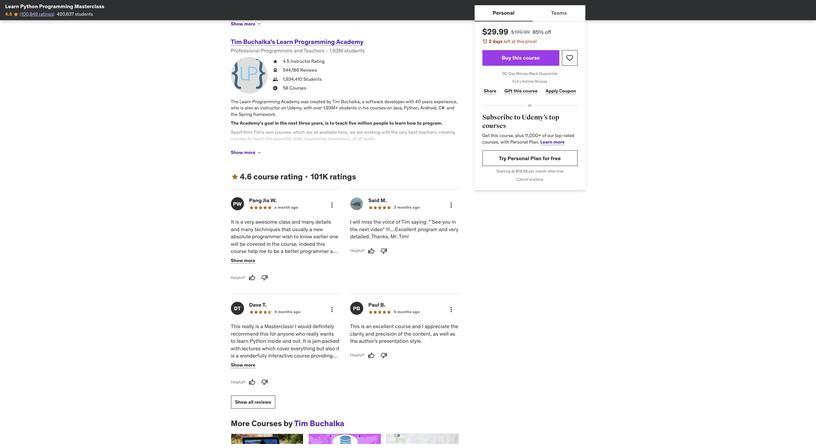 Task type: vqa. For each thing, say whether or not it's contained in the screenshot.
Water,
yes



Task type: locate. For each thing, give the bounding box(es) containing it.
ago for i
[[413, 310, 420, 315]]

0 horizontal spatial that
[[282, 226, 291, 233]]

4.6 right medium icon
[[240, 172, 252, 182]]

students inside tim buchalka's learn programming academy professional programmers and teachers - 1.93m students
[[344, 47, 365, 54]]

i inside this is an excellent course and i appreciate the clarity and precision of the content, as well as the author's presentation style.
[[422, 323, 424, 330]]

an inside the learn programming academy was created by tim buchalka, a software developer with 40 years experience, who is also an instructor on udemy, with over 1.93m+ students in his courses on java, python, android, c#  and the spring framework. the academy's goal in the next three years, is to teach five million people to learn how to program. apart from tim's own courses, which are all available here, we are working with the very best teachers, creating courses to teach the essential skills required by developers, at all levels. one other important philosophy is that our courses are taught by real professionals; software developers with real and substantial experience in the industry, who are also great teachers.  all our instructors are experienced, software developers!
[[254, 105, 259, 111]]

months
[[397, 205, 412, 210], [278, 310, 293, 315], [397, 310, 412, 315]]

this up the inside
[[260, 331, 269, 337]]

awesome inside this really is a masterclass! i would definitely recommend this for anyone who really wants to learn python inside and out. it is jam packed with lectures which cover everything but also it is a wonderfully interactive course providing many challenges to get you hands-on and familiar with all aspects of python. thanks tim and jp and all of the learn programming team for putting together such awesome content!
[[290, 382, 312, 388]]

to right me
[[268, 248, 272, 255]]

industry,
[[308, 151, 325, 157]]

1 horizontal spatial on
[[312, 360, 318, 366]]

tab list containing personal
[[475, 5, 586, 22]]

month up anytime
[[536, 169, 547, 174]]

on left udemy,
[[281, 105, 286, 111]]

4 months ago for masterclass!
[[275, 310, 301, 315]]

0 vertical spatial our
[[547, 133, 554, 139]]

0 horizontal spatial awesome
[[255, 219, 278, 225]]

courses for 58
[[290, 85, 306, 91]]

to
[[514, 113, 521, 122], [330, 120, 334, 126], [389, 120, 394, 126], [417, 120, 422, 126], [248, 136, 252, 142], [294, 233, 299, 240], [268, 248, 272, 255], [248, 255, 253, 262], [306, 255, 310, 262], [231, 338, 236, 345], [271, 360, 276, 366]]

tim inside this really is a masterclass! i would definitely recommend this for anyone who really wants to learn python inside and out. it is jam packed with lectures which cover everything but also it is a wonderfully interactive course providing many challenges to get you hands-on and familiar with all aspects of python. thanks tim and jp and all of the learn programming team for putting together such awesome content!
[[329, 367, 338, 374]]

4 months ago
[[275, 310, 301, 315], [394, 310, 420, 315]]

1 vertical spatial will
[[231, 241, 238, 247]]

lectures
[[242, 345, 261, 352]]

0 horizontal spatial 3
[[394, 205, 396, 210]]

it right out. on the left of page
[[303, 338, 306, 345]]

0 vertical spatial 4.6
[[5, 11, 12, 17]]

gift this course link
[[503, 84, 539, 98]]

helpful? for mark review by paul b. as helpful image
[[350, 353, 365, 358]]

best
[[409, 129, 418, 135]]

million
[[358, 120, 372, 126]]

0 horizontal spatial 4 months ago
[[275, 310, 301, 315]]

ago up would
[[294, 310, 301, 315]]

0 vertical spatial an
[[254, 105, 259, 111]]

1 vertical spatial you
[[286, 360, 294, 366]]

next inside the learn programming academy was created by tim buchalka, a software developer with 40 years experience, who is also an instructor on udemy, with over 1.93m+ students in his courses on java, python, android, c#  and the spring framework. the academy's goal in the next three years, is to teach five million people to learn how to program. apart from tim's own courses, which are all available here, we are working with the very best teachers, creating courses to teach the essential skills required by developers, at all levels. one other important philosophy is that our courses are taught by real professionals; software developers with real and substantial experience in the industry, who are also great teachers.  all our instructors are experienced, software developers!
[[288, 120, 298, 126]]

this inside button
[[513, 54, 522, 61]]

which inside this really is a masterclass! i would definitely recommend this for anyone who really wants to learn python inside and out. it is jam packed with lectures which cover everything but also it is a wonderfully interactive course providing many challenges to get you hands-on and familiar with all aspects of python. thanks tim and jp and all of the learn programming team for putting together such awesome content!
[[262, 345, 276, 352]]

as down the appreciate
[[433, 331, 439, 337]]

learn left how
[[395, 120, 406, 126]]

ago for tim
[[413, 205, 420, 210]]

and down range
[[302, 22, 309, 28]]

1 vertical spatial 4.6
[[240, 172, 252, 182]]

xsmall image for 1,934,410 students
[[273, 76, 278, 83]]

the inside this really is a masterclass! i would definitely recommend this for anyone who really wants to learn python inside and out. it is jam packed with lectures which cover everything but also it is a wonderfully interactive course providing many challenges to get you hands-on and familiar with all aspects of python. thanks tim and jp and all of the learn programming team for putting together such awesome content!
[[269, 375, 277, 381]]

1 horizontal spatial academy
[[336, 38, 364, 46]]

1 4 months ago from the left
[[275, 310, 301, 315]]

with up experienced,
[[443, 145, 452, 151]]

you inside this really is a masterclass! i would definitely recommend this for anyone who really wants to learn python inside and out. it is jam packed with lectures which cover everything but also it is a wonderfully interactive course providing many challenges to get you hands-on and familiar with all aspects of python. thanks tim and jp and all of the learn programming team for putting together such awesome content!
[[286, 360, 294, 366]]

great
[[353, 151, 364, 157]]

0 vertical spatial personal
[[493, 10, 515, 16]]

who
[[231, 105, 239, 111], [326, 151, 335, 157], [296, 331, 305, 337]]

will
[[353, 219, 360, 225], [231, 241, 238, 247]]

0 horizontal spatial which
[[262, 345, 276, 352]]

mark review by paul b. as unhelpful image
[[381, 353, 387, 359]]

free
[[551, 155, 561, 162]]

4 show more from the top
[[231, 362, 255, 368]]

next down miss
[[359, 226, 369, 233]]

programming inside this really is a masterclass! i would definitely recommend this for anyone who really wants to learn python inside and out. it is jam packed with lectures which cover everything but also it is a wonderfully interactive course providing many challenges to get you hands-on and familiar with all aspects of python. thanks tim and jp and all of the learn programming team for putting together such awesome content!
[[293, 375, 325, 381]]

that up wish
[[282, 226, 291, 233]]

0 horizontal spatial python
[[20, 3, 38, 9]]

1 show more from the top
[[231, 21, 255, 27]]

2 xsmall image from the top
[[273, 76, 278, 83]]

0 vertical spatial programmer
[[252, 233, 281, 240]]

1 vertical spatial really
[[306, 331, 319, 337]]

0 vertical spatial that
[[301, 145, 309, 151]]

mark review by said m. as unhelpful image
[[381, 248, 387, 254]]

included
[[343, 22, 361, 28]]

1 horizontal spatial that
[[301, 145, 309, 151]]

you
[[442, 219, 451, 225], [286, 360, 294, 366]]

1 horizontal spatial have
[[333, 22, 342, 28]]

ago up the saying:
[[413, 205, 420, 210]]

programmer down techniques
[[252, 233, 281, 240]]

in inside it is a very awesome class and many details and many techniques that usually a new absolute programmer wish to know earlier one will be covered in the course. indeed this course help me to be a better programmer and thanks to the panel of specialist to build up this very useful course for everyone.
[[267, 241, 271, 247]]

learn more
[[541, 139, 565, 145]]

teachers
[[304, 47, 325, 54]]

as
[[433, 331, 439, 337], [450, 331, 455, 337]]

i have gained experience in a wide range of industries including utilities, retail, insurance and the motor manufacturing industry. my clients and employers have included northumbrian water, arcadia, royal sun alliance, nissan and jaguar landrover. i also worked for sunderland university for 3 years preparing and delivering training courses in computing.
[[231, 16, 443, 41]]

price!
[[526, 38, 537, 44]]

learn inside the learn programming academy was created by tim buchalka, a software developer with 40 years experience, who is also an instructor on udemy, with over 1.93m+ students in his courses on java, python, android, c#  and the spring framework. the academy's goal in the next three years, is to teach five million people to learn how to program. apart from tim's own courses, which are all available here, we are working with the very best teachers, creating courses to teach the essential skills required by developers, at all levels. one other important philosophy is that our courses are taught by real professionals; software developers with real and substantial experience in the industry, who are also great teachers.  all our instructors are experienced, software developers!
[[395, 120, 406, 126]]

teachers.
[[365, 151, 384, 157]]

1 vertical spatial python
[[250, 338, 266, 345]]

4 months ago up this is an excellent course and i appreciate the clarity and precision of the content, as well as the author's presentation style.
[[394, 310, 420, 315]]

interactive
[[268, 353, 293, 359]]

jam
[[312, 338, 321, 345]]

1 horizontal spatial years
[[422, 99, 433, 105]]

new
[[314, 226, 323, 233]]

this right buy
[[513, 54, 522, 61]]

1 the from the top
[[231, 99, 239, 105]]

1 horizontal spatial really
[[306, 331, 319, 337]]

1 horizontal spatial software
[[366, 99, 383, 105]]

it up absolute
[[231, 219, 234, 225]]

jia
[[263, 197, 269, 204]]

additional actions for review by pang jia w. image
[[328, 202, 336, 209]]

1 horizontal spatial will
[[353, 219, 360, 225]]

thanks,
[[371, 233, 389, 240]]

next left three
[[288, 120, 298, 126]]

4.5
[[283, 58, 289, 64]]

this inside this is an excellent course and i appreciate the clarity and precision of the content, as well as the author's presentation style.
[[350, 323, 360, 330]]

with down 'was' at the top of the page
[[304, 105, 312, 111]]

many
[[302, 219, 314, 225], [241, 226, 253, 233], [231, 360, 243, 366]]

ago up content, at the right
[[413, 310, 420, 315]]

also inside 'i have gained experience in a wide range of industries including utilities, retail, insurance and the motor manufacturing industry. my clients and employers have included northumbrian water, arcadia, royal sun alliance, nissan and jaguar landrover. i also worked for sunderland university for 3 years preparing and delivering training courses in computing.'
[[312, 29, 320, 35]]

get
[[277, 360, 285, 366]]

0 horizontal spatial courses
[[252, 419, 282, 429]]

the down aspects
[[269, 375, 277, 381]]

course down panel
[[267, 263, 283, 269]]

motor
[[429, 16, 441, 22]]

1 horizontal spatial you
[[442, 219, 451, 225]]

class
[[279, 219, 291, 225]]

1 vertical spatial the
[[231, 120, 239, 126]]

courses down reviews
[[252, 419, 282, 429]]

reviews
[[300, 67, 317, 73]]

many inside this really is a masterclass! i would definitely recommend this for anyone who really wants to learn python inside and out. it is jam packed with lectures which cover everything but also it is a wonderfully interactive course providing many challenges to get you hands-on and familiar with all aspects of python. thanks tim and jp and all of the learn programming team for putting together such awesome content!
[[231, 360, 243, 366]]

to right how
[[417, 120, 422, 126]]

0 vertical spatial teach
[[335, 120, 348, 126]]

be down absolute
[[240, 241, 246, 247]]

wonderfully
[[240, 353, 267, 359]]

1 vertical spatial awesome
[[290, 382, 312, 388]]

0 vertical spatial the
[[231, 99, 239, 105]]

0 horizontal spatial academy
[[281, 99, 300, 105]]

more
[[231, 419, 250, 429]]

academy up udemy,
[[281, 99, 300, 105]]

0 horizontal spatial software
[[231, 158, 249, 163]]

show left 'useful' in the bottom left of the page
[[231, 258, 243, 264]]

plus
[[516, 133, 524, 139]]

professional
[[231, 47, 260, 54]]

2 vertical spatial many
[[231, 360, 243, 366]]

tim inside 'i will miss the voice of tim saying: " see you in the next video" !!!....excellent program and very detailed. thanks, mr. tim!'
[[402, 219, 410, 225]]

1 vertical spatial our
[[310, 145, 317, 151]]

top-
[[555, 133, 564, 139]]

masterclass!
[[265, 323, 294, 330]]

courses, up essential
[[275, 129, 292, 135]]

the left industry, in the top of the page
[[300, 151, 307, 157]]

4.6 for 4.6 course rating
[[240, 172, 252, 182]]

also down packed in the left bottom of the page
[[326, 345, 335, 352]]

and up usually
[[292, 219, 301, 225]]

a month ago
[[275, 205, 298, 210]]

and down tim buchalka's learn programming academy link
[[294, 47, 303, 54]]

show more button down from
[[231, 146, 262, 159]]

a left new
[[310, 226, 312, 233]]

programming up teachers
[[294, 38, 335, 46]]

1 vertical spatial learn
[[237, 338, 249, 345]]

0 horizontal spatial on
[[281, 105, 286, 111]]

personal up $16.58
[[508, 155, 530, 162]]

preparing
[[412, 29, 432, 35]]

would
[[298, 323, 312, 330]]

course,
[[500, 133, 514, 139]]

will inside it is a very awesome class and many details and many techniques that usually a new absolute programmer wish to know earlier one will be covered in the course. indeed this course help me to be a better programmer and thanks to the panel of specialist to build up this very useful course for everyone.
[[231, 241, 238, 247]]

learn inside the learn programming academy was created by tim buchalka, a software developer with 40 years experience, who is also an instructor on udemy, with over 1.93m+ students in his courses on java, python, android, c#  and the spring framework. the academy's goal in the next three years, is to teach five million people to learn how to program. apart from tim's own courses, which are all available here, we are working with the very best teachers, creating courses to teach the essential skills required by developers, at all levels. one other important philosophy is that our courses are taught by real professionals; software developers with real and substantial experience in the industry, who are also great teachers.  all our instructors are experienced, software developers!
[[240, 99, 251, 105]]

that inside it is a very awesome class and many details and many techniques that usually a new absolute programmer wish to know earlier one will be covered in the course. indeed this course help me to be a better programmer and thanks to the panel of specialist to build up this very useful course for everyone.
[[282, 226, 291, 233]]

developer
[[384, 99, 405, 105]]

b.
[[380, 302, 386, 308]]

a inside the learn programming academy was created by tim buchalka, a software developer with 40 years experience, who is also an instructor on udemy, with over 1.93m+ students in his courses on java, python, android, c#  and the spring framework. the academy's goal in the next three years, is to teach five million people to learn how to program. apart from tim's own courses, which are all available here, we are working with the very best teachers, creating courses to teach the essential skills required by developers, at all levels. one other important philosophy is that our courses are taught by real professionals; software developers with real and substantial experience in the industry, who are also great teachers.  all our instructors are experienced, software developers!
[[362, 99, 365, 105]]

1 horizontal spatial an
[[366, 323, 372, 330]]

this down earlier
[[316, 241, 325, 247]]

i inside this really is a masterclass! i would definitely recommend this for anyone who really wants to learn python inside and out. it is jam packed with lectures which cover everything but also it is a wonderfully interactive course providing many challenges to get you hands-on and familiar with all aspects of python. thanks tim and jp and all of the learn programming team for putting together such awesome content!
[[295, 323, 296, 330]]

this for this is an excellent course and i appreciate the clarity and precision of the content, as well as the author's presentation style.
[[350, 323, 360, 330]]

additional actions for review by dave t. image
[[328, 306, 336, 314]]

1 horizontal spatial next
[[359, 226, 369, 233]]

1 vertical spatial programmer
[[300, 248, 329, 255]]

learn inside this really is a masterclass! i would definitely recommend this for anyone who really wants to learn python inside and out. it is jam packed with lectures which cover everything but also it is a wonderfully interactive course providing many challenges to get you hands-on and familiar with all aspects of python. thanks tim and jp and all of the learn programming team for putting together such awesome content!
[[237, 338, 249, 345]]

0 vertical spatial you
[[442, 219, 451, 225]]

developers!
[[250, 158, 273, 163]]

tim inside the learn programming academy was created by tim buchalka, a software developer with 40 years experience, who is also an instructor on udemy, with over 1.93m+ students in his courses on java, python, android, c#  and the spring framework. the academy's goal in the next three years, is to teach five million people to learn how to program. apart from tim's own courses, which are all available here, we are working with the very best teachers, creating courses to teach the essential skills required by developers, at all levels. one other important philosophy is that our courses are taught by real professionals; software developers with real and substantial experience in the industry, who are also great teachers.  all our instructors are experienced, software developers!
[[332, 99, 340, 105]]

1 vertical spatial have
[[333, 22, 342, 28]]

2 this from the left
[[350, 323, 360, 330]]

to down from
[[248, 136, 252, 142]]

mr.
[[391, 233, 398, 240]]

available
[[319, 129, 337, 135]]

2 vertical spatial who
[[296, 331, 305, 337]]

this inside the get this course, plus 11,000+ of our top-rated courses, with personal plan.
[[491, 133, 498, 139]]

3 inside 'i have gained experience in a wide range of industries including utilities, retail, insurance and the motor manufacturing industry. my clients and employers have included northumbrian water, arcadia, royal sun alliance, nissan and jaguar landrover. i also worked for sunderland university for 3 years preparing and delivering training courses in computing.'
[[397, 29, 399, 35]]

also inside this really is a masterclass! i would definitely recommend this for anyone who really wants to learn python inside and out. it is jam packed with lectures which cover everything but also it is a wonderfully interactive course providing many challenges to get you hands-on and familiar with all aspects of python. thanks tim and jp and all of the learn programming team for putting together such awesome content!
[[326, 345, 335, 352]]

0 vertical spatial python
[[20, 3, 38, 9]]

dave
[[249, 302, 261, 308]]

of right panel
[[277, 255, 281, 262]]

1 vertical spatial it
[[303, 338, 306, 345]]

years inside the learn programming academy was created by tim buchalka, a software developer with 40 years experience, who is also an instructor on udemy, with over 1.93m+ students in his courses on java, python, android, c#  and the spring framework. the academy's goal in the next three years, is to teach five million people to learn how to program. apart from tim's own courses, which are all available here, we are working with the very best teachers, creating courses to teach the essential skills required by developers, at all levels. one other important philosophy is that our courses are taught by real professionals; software developers with real and substantial experience in the industry, who are also great teachers.  all our instructors are experienced, software developers!
[[422, 99, 433, 105]]

for inside it is a very awesome class and many details and many techniques that usually a new absolute programmer wish to know earlier one will be covered in the course. indeed this course help me to be a better programmer and thanks to the panel of specialist to build up this very useful course for everyone.
[[284, 263, 291, 269]]

paul
[[368, 302, 379, 308]]

courses, inside the get this course, plus 11,000+ of our top-rated courses, with personal plan.
[[483, 139, 500, 145]]

teach down tim's
[[253, 136, 265, 142]]

awesome down python.
[[290, 382, 312, 388]]

inside
[[268, 338, 281, 345]]

0 horizontal spatial years
[[400, 29, 411, 35]]

this
[[231, 323, 241, 330], [350, 323, 360, 330]]

0 vertical spatial years
[[400, 29, 411, 35]]

2 horizontal spatial on
[[387, 105, 392, 111]]

jaguar
[[273, 29, 286, 35]]

1 horizontal spatial as
[[450, 331, 455, 337]]

ratings
[[330, 172, 356, 182]]

0 horizontal spatial who
[[231, 105, 239, 111]]

personal
[[493, 10, 515, 16], [510, 139, 528, 145], [508, 155, 530, 162]]

0 vertical spatial academy
[[336, 38, 364, 46]]

xsmall image
[[273, 58, 278, 65], [273, 76, 278, 83]]

landrover.
[[287, 29, 308, 35]]

and left jp
[[231, 375, 240, 381]]

of up !!!....excellent
[[396, 219, 401, 225]]

really up "jam"
[[306, 331, 319, 337]]

range
[[301, 16, 313, 22]]

0 vertical spatial month
[[536, 169, 547, 174]]

0 vertical spatial awesome
[[255, 219, 278, 225]]

and up arcadia,
[[413, 16, 421, 22]]

xsmall image left 1,934,410
[[273, 76, 278, 83]]

courses down subscribe
[[483, 122, 506, 130]]

is inside this is an excellent course and i appreciate the clarity and precision of the content, as well as the author's presentation style.
[[361, 323, 365, 330]]

1 vertical spatial that
[[282, 226, 291, 233]]

30-day money-back guarantee full lifetime access
[[502, 71, 558, 84]]

recommend
[[231, 331, 259, 337]]

1 horizontal spatial this
[[350, 323, 360, 330]]

1 horizontal spatial which
[[293, 129, 305, 135]]

buchalka,
[[341, 99, 361, 105]]

1 this from the left
[[231, 323, 241, 330]]

0 horizontal spatial 4.6
[[5, 11, 12, 17]]

programming inside the learn programming academy was created by tim buchalka, a software developer with 40 years experience, who is also an instructor on udemy, with over 1.93m+ students in his courses on java, python, android, c#  and the spring framework. the academy's goal in the next three years, is to teach five million people to learn how to program. apart from tim's own courses, which are all available here, we are working with the very best teachers, creating courses to teach the essential skills required by developers, at all levels. one other important philosophy is that our courses are taught by real professionals; software developers with real and substantial experience in the industry, who are also great teachers.  all our instructors are experienced, software developers!
[[252, 99, 280, 105]]

0 horizontal spatial it
[[231, 219, 234, 225]]

0 vertical spatial xsmall image
[[273, 58, 278, 65]]

a inside 'i have gained experience in a wide range of industries including utilities, retail, insurance and the motor manufacturing industry. my clients and employers have included northumbrian water, arcadia, royal sun alliance, nissan and jaguar landrover. i also worked for sunderland university for 3 years preparing and delivering training courses in computing.'
[[287, 16, 290, 22]]

be up panel
[[274, 248, 280, 255]]

udemy,
[[287, 105, 303, 111]]

off
[[545, 29, 551, 35]]

medium image
[[231, 173, 239, 181]]

mark review by dave t. as unhelpful image
[[261, 380, 268, 386]]

in down additional actions for review by said m. image
[[452, 219, 456, 225]]

students down masterclass
[[75, 11, 93, 17]]

working
[[364, 129, 380, 135]]

1 horizontal spatial 3
[[397, 29, 399, 35]]

teachers,
[[419, 129, 438, 135]]

students down buchalka,
[[339, 105, 357, 111]]

at right left
[[512, 38, 516, 44]]

month inside starting at $16.58 per month after trial cancel anytime
[[536, 169, 547, 174]]

very left the best
[[399, 129, 408, 135]]

tim up !!!....excellent
[[402, 219, 410, 225]]

months for i
[[278, 310, 293, 315]]

4 for paul b.
[[394, 310, 396, 315]]

0 vertical spatial have
[[233, 16, 243, 22]]

1 horizontal spatial python
[[250, 338, 266, 345]]

1 horizontal spatial teach
[[335, 120, 348, 126]]

4 for dave t.
[[275, 310, 277, 315]]

programming inside tim buchalka's learn programming academy professional programmers and teachers - 1.93m students
[[294, 38, 335, 46]]

learn
[[395, 120, 406, 126], [237, 338, 249, 345]]

years,
[[311, 120, 324, 126]]

which up skills
[[293, 129, 305, 135]]

course up presentation
[[395, 323, 411, 330]]

0 vertical spatial be
[[240, 241, 246, 247]]

tim buchalka's learn programming academy image
[[231, 57, 267, 93]]

the left course.
[[272, 241, 280, 247]]

programming
[[39, 3, 73, 9], [294, 38, 335, 46], [252, 99, 280, 105], [293, 375, 325, 381]]

academy inside tim buchalka's learn programming academy professional programmers and teachers - 1.93m students
[[336, 38, 364, 46]]

next
[[288, 120, 298, 126], [359, 226, 369, 233]]

an inside this is an excellent course and i appreciate the clarity and precision of the content, as well as the author's presentation style.
[[366, 323, 372, 330]]

40
[[415, 99, 421, 105]]

software up instructors
[[401, 145, 419, 151]]

helpful? left mark review by pang jia w. as helpful icon
[[231, 275, 245, 280]]

xsmall image for 4.5 instructor rating
[[273, 58, 278, 65]]

1 vertical spatial teach
[[253, 136, 265, 142]]

java,
[[393, 105, 403, 111]]

after
[[548, 169, 556, 174]]

who up out. on the left of page
[[296, 331, 305, 337]]

as right "well"
[[450, 331, 455, 337]]

0 vertical spatial will
[[353, 219, 360, 225]]

will left miss
[[353, 219, 360, 225]]

better
[[285, 248, 299, 255]]

day
[[509, 71, 515, 76]]

i left miss
[[350, 219, 352, 225]]

xsmall image
[[257, 21, 262, 27], [273, 67, 278, 74], [273, 85, 278, 92], [257, 150, 262, 155], [304, 174, 309, 180]]

1 horizontal spatial who
[[296, 331, 305, 337]]

anytime
[[530, 177, 544, 182]]

4 up masterclass!
[[275, 310, 277, 315]]

this inside this really is a masterclass! i would definitely recommend this for anyone who really wants to learn python inside and out. it is jam packed with lectures which cover everything but also it is a wonderfully interactive course providing many challenges to get you hands-on and familiar with all aspects of python. thanks tim and jp and all of the learn programming team for putting together such awesome content!
[[231, 323, 241, 330]]

coupon
[[559, 88, 576, 94]]

tab list
[[475, 5, 586, 22]]

1 vertical spatial next
[[359, 226, 369, 233]]

2 vertical spatial our
[[392, 151, 398, 157]]

mark review by paul b. as helpful image
[[368, 353, 375, 359]]

really up recommend at the bottom of page
[[242, 323, 254, 330]]

2 4 from the left
[[394, 310, 396, 315]]

team
[[326, 375, 338, 381]]

learn inside tim buchalka's learn programming academy professional programmers and teachers - 1.93m students
[[277, 38, 293, 46]]

0 horizontal spatial be
[[240, 241, 246, 247]]

1 vertical spatial software
[[401, 145, 419, 151]]

also
[[312, 29, 320, 35], [245, 105, 253, 111], [343, 151, 352, 157], [326, 345, 335, 352]]

experienced,
[[430, 151, 456, 157]]

2 4 months ago from the left
[[394, 310, 420, 315]]

1 horizontal spatial 4
[[394, 310, 396, 315]]

ago for and
[[291, 205, 298, 210]]

build
[[312, 255, 323, 262]]

of inside this is an excellent course and i appreciate the clarity and precision of the content, as well as the author's presentation style.
[[398, 331, 403, 337]]

very inside the learn programming academy was created by tim buchalka, a software developer with 40 years experience, who is also an instructor on udemy, with over 1.93m+ students in his courses on java, python, android, c#  and the spring framework. the academy's goal in the next three years, is to teach five million people to learn how to program. apart from tim's own courses, which are all available here, we are working with the very best teachers, creating courses to teach the essential skills required by developers, at all levels. one other important philosophy is that our courses are taught by real professionals; software developers with real and substantial experience in the industry, who are also great teachers.  all our instructors are experienced, software developers!
[[399, 129, 408, 135]]

on inside this really is a masterclass! i would definitely recommend this for anyone who really wants to learn python inside and out. it is jam packed with lectures which cover everything but also it is a wonderfully interactive course providing many challenges to get you hands-on and familiar with all aspects of python. thanks tim and jp and all of the learn programming team for putting together such awesome content!
[[312, 360, 318, 366]]

1 as from the left
[[433, 331, 439, 337]]

0 horizontal spatial really
[[242, 323, 254, 330]]

2 vertical spatial at
[[512, 169, 515, 174]]

this up recommend at the bottom of page
[[231, 323, 241, 330]]

0 horizontal spatial month
[[278, 205, 290, 210]]

0 vertical spatial 3
[[397, 29, 399, 35]]

0 horizontal spatial courses,
[[275, 129, 292, 135]]

2 show more from the top
[[231, 150, 255, 156]]

from
[[243, 129, 253, 135]]

months for of
[[397, 205, 412, 210]]

buy this course button
[[483, 50, 559, 66]]

show up alliance,
[[231, 21, 243, 27]]

plan
[[531, 155, 542, 162]]

is down skills
[[297, 145, 300, 151]]

1 horizontal spatial it
[[303, 338, 306, 345]]

mark review by pang jia w. as helpful image
[[249, 275, 256, 281]]

teams button
[[533, 5, 586, 21]]

access
[[535, 79, 548, 84]]

substantial experience
[[248, 151, 294, 157]]

1 vertical spatial xsmall image
[[273, 76, 278, 83]]

skills
[[293, 136, 303, 142]]

1 horizontal spatial 4 months ago
[[394, 310, 420, 315]]

show more up alliance,
[[231, 21, 255, 27]]

58
[[283, 85, 288, 91]]

xsmall image up nissan at top left
[[257, 21, 262, 27]]

clients
[[287, 22, 301, 28]]

course inside button
[[523, 54, 540, 61]]

1 vertical spatial at
[[353, 136, 357, 142]]

0 vertical spatial courses
[[290, 85, 306, 91]]

0 horizontal spatial you
[[286, 360, 294, 366]]

years up android,
[[422, 99, 433, 105]]

mark review by said m. as helpful image
[[368, 248, 375, 254]]

spring
[[239, 111, 252, 117]]

ago for would
[[294, 310, 301, 315]]

months up masterclass!
[[278, 310, 293, 315]]

0 horizontal spatial as
[[433, 331, 439, 337]]

0 horizontal spatial 4
[[275, 310, 277, 315]]

buy
[[502, 54, 511, 61]]

mark review by pang jia w. as unhelpful image
[[261, 275, 268, 281]]

real down levels. at the top of the page
[[363, 145, 371, 151]]

our up learn more link
[[547, 133, 554, 139]]

a up familiar
[[236, 353, 239, 359]]

1 4 from the left
[[275, 310, 277, 315]]

very inside 'i will miss the voice of tim saying: " see you in the next video" !!!....excellent program and very detailed. thanks, mr. tim!'
[[449, 226, 459, 233]]

taught
[[343, 145, 356, 151]]

1 xsmall image from the top
[[273, 58, 278, 65]]

1 vertical spatial courses
[[252, 419, 282, 429]]



Task type: describe. For each thing, give the bounding box(es) containing it.
helpful? for mark review by dave t. as helpful image
[[231, 380, 245, 385]]

$199.99
[[511, 29, 530, 35]]

personal inside the get this course, plus 11,000+ of our top-rated courses, with personal plan.
[[510, 139, 528, 145]]

clarity
[[350, 331, 364, 337]]

the down own
[[266, 136, 272, 142]]

i up alliance,
[[231, 16, 232, 22]]

apply coupon
[[546, 88, 576, 94]]

i up computing.
[[309, 29, 311, 35]]

and inside tim buchalka's learn programming academy professional programmers and teachers - 1.93m students
[[294, 47, 303, 54]]

and down sun at the top of the page
[[433, 29, 441, 35]]

for left putting
[[231, 382, 237, 388]]

with inside the get this course, plus 11,000+ of our top-rated courses, with personal plan.
[[501, 139, 509, 145]]

is left "jam"
[[307, 338, 311, 345]]

in down the jaguar
[[286, 35, 289, 41]]

years inside 'i have gained experience in a wide range of industries including utilities, retail, insurance and the motor manufacturing industry. my clients and employers have included northumbrian water, arcadia, royal sun alliance, nissan and jaguar landrover. i also worked for sunderland university for 3 years preparing and delivering training courses in computing.'
[[400, 29, 411, 35]]

1 vertical spatial many
[[241, 226, 253, 233]]

also up spring
[[245, 105, 253, 111]]

tim buchalka's learn programming academy link
[[231, 38, 364, 46]]

me
[[259, 248, 267, 255]]

$16.58
[[516, 169, 528, 174]]

1 horizontal spatial programmer
[[300, 248, 329, 255]]

at inside the learn programming academy was created by tim buchalka, a software developer with 40 years experience, who is also an instructor on udemy, with over 1.93m+ students in his courses on java, python, android, c#  and the spring framework. the academy's goal in the next three years, is to teach five million people to learn how to program. apart from tim's own courses, which are all available here, we are working with the very best teachers, creating courses to teach the essential skills required by developers, at all levels. one other important philosophy is that our courses are taught by real professionals; software developers with real and substantial experience in the industry, who are also great teachers.  all our instructors are experienced, software developers!
[[353, 136, 357, 142]]

get
[[483, 133, 490, 139]]

show inside show all reviews button
[[235, 400, 247, 405]]

and down providing
[[319, 360, 328, 366]]

2 the from the top
[[231, 120, 239, 126]]

helpful? for mark review by said m. as helpful icon
[[350, 248, 365, 253]]

4 months ago for course
[[394, 310, 420, 315]]

0 vertical spatial students
[[75, 11, 93, 17]]

all left levels. at the top of the page
[[358, 136, 362, 142]]

course inside this is an excellent course and i appreciate the clarity and precision of the content, as well as the author's presentation style.
[[395, 323, 411, 330]]

0 vertical spatial who
[[231, 105, 239, 111]]

cover
[[277, 345, 290, 352]]

own
[[265, 129, 274, 135]]

to inside subscribe to udemy's top courses
[[514, 113, 521, 122]]

more down wonderfully at left bottom
[[244, 362, 255, 368]]

(100,849
[[20, 11, 38, 17]]

programming up the 420,637
[[39, 3, 73, 9]]

levels.
[[363, 136, 376, 142]]

courses, inside the learn programming academy was created by tim buchalka, a software developer with 40 years experience, who is also an instructor on udemy, with over 1.93m+ students in his courses on java, python, android, c#  and the spring framework. the academy's goal in the next three years, is to teach five million people to learn how to program. apart from tim's own courses, which are all available here, we are working with the very best teachers, creating courses to teach the essential skills required by developers, at all levels. one other important philosophy is that our courses are taught by real professionals; software developers with real and substantial experience in the industry, who are also great teachers.  all our instructors are experienced, software developers!
[[275, 129, 292, 135]]

with down challenges
[[249, 367, 259, 374]]

cancel
[[517, 177, 529, 182]]

2 vertical spatial software
[[231, 158, 249, 163]]

by down available
[[322, 136, 327, 142]]

everything
[[291, 345, 315, 352]]

additional actions for review by paul b. image
[[447, 306, 455, 314]]

1 vertical spatial month
[[278, 205, 290, 210]]

details
[[316, 219, 331, 225]]

required
[[304, 136, 321, 142]]

it is a very awesome class and many details and many techniques that usually a new absolute programmer wish to know earlier one will be covered in the course. indeed this course help me to be a better programmer and thanks to the panel of specialist to build up this very useful course for everyone.
[[231, 219, 339, 269]]

covered
[[247, 241, 265, 247]]

420,637 students
[[57, 11, 93, 17]]

more down top-
[[554, 139, 565, 145]]

course.
[[281, 241, 298, 247]]

of up together
[[264, 375, 268, 381]]

in left his
[[358, 105, 362, 111]]

of inside 'i will miss the voice of tim saying: " see you in the next video" !!!....excellent program and very detailed. thanks, mr. tim!'
[[396, 219, 401, 225]]

was
[[301, 99, 309, 105]]

show up jp
[[231, 362, 243, 368]]

days
[[493, 38, 503, 44]]

it inside this really is a masterclass! i would definitely recommend this for anyone who really wants to learn python inside and out. it is jam packed with lectures which cover everything but also it is a wonderfully interactive course providing many challenges to get you hands-on and familiar with all aspects of python. thanks tim and jp and all of the learn programming team for putting together such awesome content!
[[303, 338, 306, 345]]

courses inside subscribe to udemy's top courses
[[483, 122, 506, 130]]

course down developers!
[[254, 172, 279, 182]]

providing
[[311, 353, 333, 359]]

2 show more button from the top
[[231, 146, 262, 159]]

tim buchalka's learn programming academy professional programmers and teachers - 1.93m students
[[231, 38, 365, 54]]

85%
[[533, 29, 544, 35]]

0 horizontal spatial have
[[233, 16, 243, 22]]

of inside 'i have gained experience in a wide range of industries including utilities, retail, insurance and the motor manufacturing industry. my clients and employers have included northumbrian water, arcadia, royal sun alliance, nissan and jaguar landrover. i also worked for sunderland university for 3 years preparing and delivering training courses in computing.'
[[314, 16, 318, 22]]

0 vertical spatial really
[[242, 323, 254, 330]]

2 horizontal spatial software
[[401, 145, 419, 151]]

to right people at the top of page
[[389, 120, 394, 126]]

indeed
[[299, 241, 315, 247]]

precision
[[376, 331, 397, 337]]

the right the goal
[[280, 120, 287, 126]]

and up content, at the right
[[412, 323, 421, 330]]

voice
[[383, 219, 395, 225]]

show down apart
[[231, 150, 243, 156]]

awesome inside it is a very awesome class and many details and many techniques that usually a new absolute programmer wish to know earlier one will be covered in the course. indeed this course help me to be a better programmer and thanks to the panel of specialist to build up this very useful course for everyone.
[[255, 219, 278, 225]]

the down additional actions for review by paul b. image
[[451, 323, 459, 330]]

said m.
[[368, 197, 387, 204]]

with down people at the top of page
[[382, 129, 390, 135]]

that inside the learn programming academy was created by tim buchalka, a software developer with 40 years experience, who is also an instructor on udemy, with over 1.93m+ students in his courses on java, python, android, c#  and the spring framework. the academy's goal in the next three years, is to teach five million people to learn how to program. apart from tim's own courses, which are all available here, we are working with the very best teachers, creating courses to teach the essential skills required by developers, at all levels. one other important philosophy is that our courses are taught by real professionals; software developers with real and substantial experience in the industry, who are also great teachers.  all our instructors are experienced, software developers!
[[301, 145, 309, 151]]

the up professionals;
[[391, 129, 398, 135]]

instructor
[[291, 58, 310, 64]]

for down water,
[[390, 29, 396, 35]]

per
[[529, 169, 535, 174]]

presentation
[[379, 338, 409, 345]]

tim left buchalka
[[294, 419, 308, 429]]

created
[[310, 99, 326, 105]]

which inside the learn programming academy was created by tim buchalka, a software developer with 40 years experience, who is also an instructor on udemy, with over 1.93m+ students in his courses on java, python, android, c#  and the spring framework. the academy's goal in the next three years, is to teach five million people to learn how to program. apart from tim's own courses, which are all available here, we are working with the very best teachers, creating courses to teach the essential skills required by developers, at all levels. one other important philosophy is that our courses are taught by real professionals; software developers with real and substantial experience in the industry, who are also great teachers.  all our instructors are experienced, software developers!
[[293, 129, 305, 135]]

wants
[[320, 331, 334, 337]]

author's
[[359, 338, 378, 345]]

this is an excellent course and i appreciate the clarity and precision of the content, as well as the author's presentation style.
[[350, 323, 459, 345]]

2 as from the left
[[450, 331, 455, 337]]

more up nissan at top left
[[244, 21, 255, 27]]

1 vertical spatial 3
[[394, 205, 396, 210]]

all up required
[[314, 129, 318, 135]]

by up 1.93m+
[[327, 99, 331, 105]]

mark review by dave t. as helpful image
[[249, 380, 256, 386]]

the up video"
[[374, 219, 381, 225]]

dt
[[234, 305, 241, 312]]

employers
[[311, 22, 332, 28]]

tim inside tim buchalka's learn programming academy professional programmers and teachers - 1.93m students
[[231, 38, 242, 46]]

1 vertical spatial real
[[231, 151, 238, 157]]

more up developers!
[[244, 150, 255, 156]]

one
[[330, 233, 338, 240]]

very down thanks
[[241, 263, 250, 269]]

11,000+
[[525, 133, 541, 139]]

0 vertical spatial real
[[363, 145, 371, 151]]

next inside 'i will miss the voice of tim saying: " see you in the next video" !!!....excellent program and very detailed. thanks, mr. tim!'
[[359, 226, 369, 233]]

months for and
[[397, 310, 412, 315]]

try
[[499, 155, 507, 162]]

alarm image
[[483, 39, 488, 44]]

three
[[299, 120, 310, 126]]

all down challenges
[[260, 367, 266, 374]]

tim buchalka link
[[294, 419, 344, 429]]

out.
[[293, 338, 302, 345]]

royal
[[423, 22, 434, 28]]

learn inside this really is a masterclass! i would definitely recommend this for anyone who really wants to learn python inside and out. it is jam packed with lectures which cover everything but also it is a wonderfully interactive course providing many challenges to get you hands-on and familiar with all aspects of python. thanks tim and jp and all of the learn programming team for putting together such awesome content!
[[278, 375, 292, 381]]

in down philosophy
[[295, 151, 299, 157]]

1 vertical spatial be
[[274, 248, 280, 255]]

or
[[528, 103, 532, 108]]

more down help
[[244, 258, 255, 264]]

program.
[[423, 120, 443, 126]]

learn python programming masterclass
[[5, 3, 104, 9]]

544,186 reviews
[[283, 67, 317, 73]]

at inside starting at $16.58 per month after trial cancel anytime
[[512, 169, 515, 174]]

3 show more button from the top
[[231, 254, 255, 267]]

this inside this really is a masterclass! i would definitely recommend this for anyone who really wants to learn python inside and out. it is jam packed with lectures which cover everything but also it is a wonderfully interactive course providing many challenges to get you hands-on and familiar with all aspects of python. thanks tim and jp and all of the learn programming team for putting together such awesome content!
[[260, 331, 269, 337]]

the learn programming academy was created by tim buchalka, a software developer with 40 years experience, who is also an instructor on udemy, with over 1.93m+ students in his courses on java, python, android, c#  and the spring framework. the academy's goal in the next three years, is to teach five million people to learn how to program. apart from tim's own courses, which are all available here, we are working with the very best teachers, creating courses to teach the essential skills required by developers, at all levels. one other important philosophy is that our courses are taught by real professionals; software developers with real and substantial experience in the industry, who are also great teachers.  all our instructors are experienced, software developers!
[[231, 99, 458, 163]]

all inside button
[[248, 400, 254, 405]]

you inside 'i will miss the voice of tim saying: " see you in the next video" !!!....excellent program and very detailed. thanks, mr. tim!'
[[442, 219, 451, 225]]

is up recommend at the bottom of page
[[255, 323, 259, 330]]

and down the anyone at the left bottom of page
[[283, 338, 291, 345]]

appreciate
[[425, 323, 450, 330]]

students inside the learn programming academy was created by tim buchalka, a software developer with 40 years experience, who is also an instructor on udemy, with over 1.93m+ students in his courses on java, python, android, c#  and the spring framework. the academy's goal in the next three years, is to teach five million people to learn how to program. apart from tim's own courses, which are all available here, we are working with the very best teachers, creating courses to teach the essential skills required by developers, at all levels. one other important philosophy is that our courses are taught by real professionals; software developers with real and substantial experience in the industry, who are also great teachers.  all our instructors are experienced, software developers!
[[339, 105, 357, 111]]

courses up industry, in the top of the page
[[318, 145, 334, 151]]

course inside this really is a masterclass! i would definitely recommend this for anyone who really wants to learn python inside and out. it is jam packed with lectures which cover everything but also it is a wonderfully interactive course providing many challenges to get you hands-on and familiar with all aspects of python. thanks tim and jp and all of the learn programming team for putting together such awesome content!
[[294, 353, 310, 359]]

all right mark review by dave t. as helpful image
[[257, 375, 262, 381]]

to down usually
[[294, 233, 299, 240]]

and inside 'i will miss the voice of tim saying: " see you in the next video" !!!....excellent program and very detailed. thanks, mr. tim!'
[[439, 226, 448, 233]]

apply coupon button
[[544, 84, 578, 98]]

absolute
[[231, 233, 251, 240]]

sunderland
[[344, 29, 367, 35]]

other
[[240, 145, 251, 151]]

courses right his
[[370, 105, 386, 111]]

a up absolute
[[240, 219, 243, 225]]

this for this really is a masterclass! i would definitely recommend this for anyone who really wants to learn python inside and out. it is jam packed with lectures which cover everything but also it is a wonderfully interactive course providing many challenges to get you hands-on and familiar with all aspects of python. thanks tim and jp and all of the learn programming team for putting together such awesome content!
[[231, 323, 241, 330]]

alliance,
[[231, 29, 248, 35]]

his
[[363, 105, 369, 111]]

and down industry.
[[264, 29, 272, 35]]

professionals;
[[372, 145, 400, 151]]

courses for more
[[252, 419, 282, 429]]

retail,
[[378, 16, 391, 22]]

4.6 course rating
[[240, 172, 303, 182]]

our inside the get this course, plus 11,000+ of our top-rated courses, with personal plan.
[[547, 133, 554, 139]]

personal inside try personal plan for free link
[[508, 155, 530, 162]]

a left masterclass!
[[261, 323, 263, 330]]

i inside 'i will miss the voice of tim saying: " see you in the next video" !!!....excellent program and very detailed. thanks, mr. tim!'
[[350, 219, 352, 225]]

also down the taught
[[343, 151, 352, 157]]

together
[[257, 382, 277, 388]]

this down thanks
[[231, 263, 240, 269]]

is up available
[[325, 120, 329, 126]]

to up available
[[330, 120, 334, 126]]

helpful? for mark review by pang jia w. as helpful icon
[[231, 275, 245, 280]]

one
[[231, 145, 239, 151]]

familiar
[[231, 367, 248, 374]]

to left the get
[[271, 360, 276, 366]]

in up my
[[282, 16, 286, 22]]

putting
[[239, 382, 255, 388]]

is up spring
[[240, 105, 244, 111]]

who inside this really is a masterclass! i would definitely recommend this for anyone who really wants to learn python inside and out. it is jam packed with lectures which cover everything but also it is a wonderfully interactive course providing many challenges to get you hands-on and familiar with all aspects of python. thanks tim and jp and all of the learn programming team for putting together such awesome content!
[[296, 331, 305, 337]]

packed
[[322, 338, 339, 345]]

additional actions for review by said m. image
[[447, 202, 455, 209]]

is inside it is a very awesome class and many details and many techniques that usually a new absolute programmer wish to know earlier one will be covered in the course. indeed this course help me to be a better programmer and thanks to the panel of specialist to build up this very useful course for everyone.
[[235, 219, 239, 225]]

xsmall image left 544,186
[[273, 67, 278, 74]]

for right worked
[[337, 29, 343, 35]]

with up python,
[[406, 99, 414, 105]]

by left tim buchalka link
[[284, 419, 293, 429]]

(100,849 ratings)
[[20, 11, 54, 17]]

computing.
[[290, 35, 313, 41]]

to up everyone.
[[306, 255, 310, 262]]

the inside 'i have gained experience in a wide range of industries including utilities, retail, insurance and the motor manufacturing industry. my clients and employers have included northumbrian water, arcadia, royal sun alliance, nissan and jaguar landrover. i also worked for sunderland university for 3 years preparing and delivering training courses in computing.'
[[422, 16, 428, 22]]

python inside this really is a masterclass! i would definitely recommend this for anyone who really wants to learn python inside and out. it is jam packed with lectures which cover everything but also it is a wonderfully interactive course providing many challenges to get you hands-on and familiar with all aspects of python. thanks tim and jp and all of the learn programming team for putting together such awesome content!
[[250, 338, 266, 345]]

saying:
[[411, 219, 428, 225]]

is up familiar
[[231, 353, 235, 359]]

4.6 for 4.6
[[5, 11, 12, 17]]

2 horizontal spatial who
[[326, 151, 335, 157]]

m.
[[381, 197, 387, 204]]

in inside 'i will miss the voice of tim saying: " see you in the next video" !!!....excellent program and very detailed. thanks, mr. tim!'
[[452, 219, 456, 225]]

aspects
[[267, 367, 285, 374]]

in right the goal
[[275, 120, 279, 126]]

this down $199.99
[[517, 38, 524, 44]]

personal inside personal button
[[493, 10, 515, 16]]

the down clarity
[[350, 338, 358, 345]]

it inside it is a very awesome class and many details and many techniques that usually a new absolute programmer wish to know earlier one will be covered in the course. indeed this course help me to be a better programmer and thanks to the panel of specialist to build up this very useful course for everyone.
[[231, 219, 234, 225]]

for up the inside
[[270, 331, 276, 337]]

of inside the get this course, plus 11,000+ of our top-rated courses, with personal plan.
[[542, 133, 546, 139]]

rated
[[564, 133, 575, 139]]

courses inside 'i have gained experience in a wide range of industries including utilities, retail, insurance and the motor manufacturing industry. my clients and employers have included northumbrian water, arcadia, royal sun alliance, nissan and jaguar landrover. i also worked for sunderland university for 3 years preparing and delivering training courses in computing.'
[[269, 35, 285, 41]]

for left 'free'
[[543, 155, 550, 162]]

with left "lectures"
[[231, 345, 241, 352]]

programmers
[[261, 47, 293, 54]]

apply
[[546, 88, 558, 94]]

wishlist image
[[566, 54, 574, 62]]

the left spring
[[231, 111, 238, 117]]

by up great
[[357, 145, 362, 151]]

and up author's
[[366, 331, 374, 337]]

and right jp
[[247, 375, 256, 381]]

courses down apart
[[231, 136, 247, 142]]

0 horizontal spatial teach
[[253, 136, 265, 142]]

excellent
[[373, 323, 394, 330]]

0 vertical spatial many
[[302, 219, 314, 225]]

4 show more button from the top
[[231, 359, 255, 372]]

framework.
[[253, 111, 276, 117]]

and inside the learn programming academy was created by tim buchalka, a software developer with 40 years experience, who is also an instructor on udemy, with over 1.93m+ students in his courses on java, python, android, c#  and the spring framework. the academy's goal in the next three years, is to teach five million people to learn how to program. apart from tim's own courses, which are all available here, we are working with the very best teachers, creating courses to teach the essential skills required by developers, at all levels. one other important philosophy is that our courses are taught by real professionals; software developers with real and substantial experience in the industry, who are also great teachers.  all our instructors are experienced, software developers!
[[240, 151, 247, 157]]

and up absolute
[[231, 226, 240, 233]]

up
[[324, 255, 330, 262]]

$29.99
[[483, 27, 509, 37]]

experience
[[259, 16, 281, 22]]

the up 'detailed.'
[[350, 226, 358, 233]]

detailed.
[[350, 233, 370, 240]]

0 vertical spatial software
[[366, 99, 383, 105]]

said
[[368, 197, 380, 204]]

3 show more from the top
[[231, 258, 255, 264]]

creating
[[439, 129, 455, 135]]

1 show more button from the top
[[231, 17, 262, 30]]

academy inside the learn programming academy was created by tim buchalka, a software developer with 40 years experience, who is also an instructor on udemy, with over 1.93m+ students in his courses on java, python, android, c#  and the spring framework. the academy's goal in the next three years, is to teach five million people to learn how to program. apart from tim's own courses, which are all available here, we are working with the very best teachers, creating courses to teach the essential skills required by developers, at all levels. one other important philosophy is that our courses are taught by real professionals; software developers with real and substantial experience in the industry, who are also great teachers.  all our instructors are experienced, software developers!
[[281, 99, 300, 105]]

c#
[[439, 105, 445, 111]]

my
[[280, 22, 286, 28]]

a left "better"
[[281, 248, 284, 255]]

0 vertical spatial at
[[512, 38, 516, 44]]

and up up on the left
[[330, 248, 339, 255]]

xsmall image left 58
[[273, 85, 278, 92]]

course up thanks
[[231, 248, 247, 255]]

of inside it is a very awesome class and many details and many techniques that usually a new absolute programmer wish to know earlier one will be covered in the course. indeed this course help me to be a better programmer and thanks to the panel of specialist to build up this very useful course for everyone.
[[277, 255, 281, 262]]

this right gift
[[514, 88, 522, 94]]

the up style.
[[404, 331, 411, 337]]

subscribe to udemy's top courses
[[483, 113, 560, 130]]

xsmall image left 101k
[[304, 174, 309, 180]]

a down w.
[[275, 205, 277, 210]]

tim!
[[399, 233, 409, 240]]

pb
[[353, 305, 360, 312]]

thanks
[[231, 255, 247, 262]]

0 horizontal spatial programmer
[[252, 233, 281, 240]]

0 horizontal spatial our
[[310, 145, 317, 151]]

i will miss the voice of tim saying: " see you in the next video" !!!....excellent program and very detailed. thanks, mr. tim!
[[350, 219, 459, 240]]

will inside 'i will miss the voice of tim saying: " see you in the next video" !!!....excellent program and very detailed. thanks, mr. tim!'
[[353, 219, 360, 225]]

very up absolute
[[245, 219, 254, 225]]

personal button
[[475, 5, 533, 21]]

xsmall image up developers!
[[257, 150, 262, 155]]

the up 'useful' in the bottom left of the page
[[254, 255, 261, 262]]



